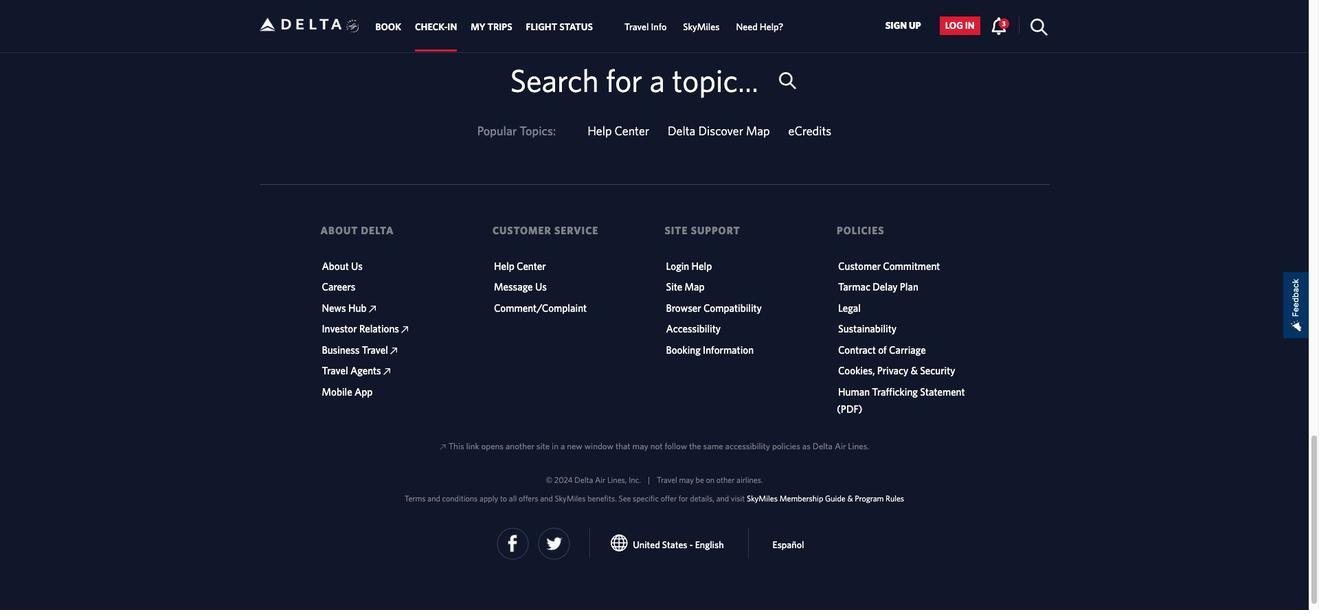 Task type: describe. For each thing, give the bounding box(es) containing it.
1 and from the left
[[428, 493, 440, 503]]

that
[[615, 441, 630, 451]]

up
[[909, 20, 921, 31]]

travel agents link
[[322, 365, 390, 376]]

as
[[802, 441, 811, 451]]

log
[[945, 20, 963, 31]]

united states - english
[[633, 539, 724, 550]]

security
[[920, 365, 955, 376]]

program
[[855, 493, 884, 503]]

new
[[567, 441, 582, 451]]

inc.
[[629, 475, 641, 484]]

0 horizontal spatial air
[[595, 475, 605, 484]]

search for a topic...
[[510, 61, 766, 98]]

membership
[[780, 493, 823, 503]]

delta air lines image
[[259, 3, 342, 46]]

message
[[494, 281, 533, 293]]

external site image
[[440, 444, 446, 450]]

airlines.
[[736, 475, 763, 484]]

3 link
[[990, 16, 1009, 34]]

twitter image
[[538, 528, 570, 560]]

login help
[[666, 260, 712, 272]]

policies
[[837, 224, 885, 236]]

topic...
[[672, 61, 759, 98]]

need help?
[[736, 22, 783, 32]]

(pdf)
[[837, 403, 863, 415]]

customer commitment
[[838, 260, 940, 272]]

delta up about us link
[[361, 224, 394, 236]]

0 vertical spatial air
[[835, 441, 846, 451]]

login
[[666, 260, 689, 272]]

customer for customer service
[[493, 224, 551, 236]]

©
[[546, 475, 552, 484]]

careers link
[[322, 281, 355, 293]]

relations
[[359, 323, 399, 335]]

offer
[[661, 493, 677, 503]]

business travel link
[[322, 344, 397, 356]]

center for message
[[517, 260, 546, 272]]

specific
[[633, 493, 659, 503]]

statement
[[920, 386, 965, 397]]

skymiles link
[[683, 15, 720, 39]]

help?
[[760, 22, 783, 32]]

delta right 'as'
[[813, 441, 833, 451]]

contract of carriage
[[838, 344, 926, 356]]

about us
[[322, 260, 363, 272]]

skyteam image
[[346, 5, 359, 48]]

help center for delta
[[587, 123, 649, 138]]

2 horizontal spatial skymiles
[[747, 493, 778, 503]]

to
[[500, 493, 507, 503]]

travel up mobile
[[322, 365, 348, 376]]

help for customer service
[[494, 260, 514, 272]]

flight status link
[[526, 15, 593, 39]]

1 horizontal spatial may
[[679, 475, 694, 484]]

skymiles membership guide & program rules link
[[747, 493, 904, 503]]

0 vertical spatial for
[[606, 61, 642, 98]]

business
[[322, 344, 360, 356]]

message us
[[494, 281, 547, 293]]

1 vertical spatial in
[[552, 441, 558, 451]]

skymiles inside tab list
[[683, 22, 720, 32]]

book
[[375, 22, 401, 32]]

accessibility link
[[666, 323, 721, 335]]

carriage
[[889, 344, 926, 356]]

center for delta
[[615, 123, 649, 138]]

not
[[650, 441, 663, 451]]

mobile
[[322, 386, 352, 397]]

about for about delta
[[320, 224, 358, 236]]

accessibility
[[666, 323, 721, 335]]

another
[[506, 441, 534, 451]]

flight
[[526, 22, 557, 32]]

ecredits
[[788, 123, 831, 138]]

trafficking
[[872, 386, 918, 397]]

sustainability link
[[838, 323, 896, 335]]

cookies,
[[838, 365, 875, 376]]

site
[[536, 441, 550, 451]]

discover
[[698, 123, 743, 138]]

see
[[619, 493, 631, 503]]

check-in link
[[415, 15, 457, 39]]

español link
[[769, 532, 808, 557]]

conditions
[[442, 493, 478, 503]]

search for a topic... link
[[510, 61, 799, 100]]

travel info
[[624, 22, 667, 32]]

about for about us
[[322, 260, 349, 272]]

link
[[466, 441, 479, 451]]

travel inside tab list
[[624, 22, 649, 32]]

customer for customer commitment
[[838, 260, 881, 272]]

accessibility
[[725, 441, 770, 451]]

site support
[[665, 224, 740, 236]]

delta discover map
[[668, 123, 770, 138]]

status
[[559, 22, 593, 32]]

comment/complaint link
[[494, 302, 587, 314]]

mobile app
[[322, 386, 373, 397]]

delta left discover
[[668, 123, 696, 138]]

tab list containing book
[[369, 0, 792, 52]]

0 horizontal spatial may
[[632, 441, 648, 451]]

details,
[[690, 493, 714, 503]]

cookies, privacy & security
[[838, 365, 955, 376]]

need help? link
[[736, 15, 783, 39]]

news
[[322, 302, 346, 314]]

1 vertical spatial a
[[561, 441, 565, 451]]

2024
[[554, 475, 573, 484]]

on
[[706, 475, 715, 484]]

app
[[354, 386, 373, 397]]

0 horizontal spatial &
[[847, 493, 853, 503]]



Task type: locate. For each thing, give the bounding box(es) containing it.
tab list
[[369, 0, 792, 52]]

trips
[[487, 22, 512, 32]]

be
[[696, 475, 704, 484]]

help center link
[[587, 123, 649, 138], [494, 260, 546, 272]]

help center link down search for a topic...
[[587, 123, 649, 138]]

this link opens another site in a new window that may not follow the same accessibility policies as delta air lines. image for news hub
[[369, 306, 376, 313]]

1 horizontal spatial skymiles
[[683, 22, 720, 32]]

0 vertical spatial &
[[911, 365, 918, 376]]

login help link
[[666, 260, 712, 272]]

this link opens another site in a new window that may not follow the same accessibility policies as delta air lines. image inside investor relations link
[[401, 327, 408, 333]]

customer
[[493, 224, 551, 236], [838, 260, 881, 272]]

0 vertical spatial center
[[615, 123, 649, 138]]

map right discover
[[746, 123, 770, 138]]

us for message us
[[535, 281, 547, 293]]

1 horizontal spatial and
[[540, 493, 553, 503]]

and right offers
[[540, 493, 553, 503]]

us up "careers" link on the top of the page
[[351, 260, 363, 272]]

guide
[[825, 493, 845, 503]]

1 horizontal spatial map
[[746, 123, 770, 138]]

this link opens another site in a new window that may not follow the same accessibility policies as delta air lines. image inside business travel link
[[390, 348, 397, 354]]

the
[[689, 441, 701, 451]]

browser compatibility
[[666, 302, 762, 314]]

benefits.
[[587, 493, 617, 503]]

0 vertical spatial site
[[665, 224, 688, 236]]

0 vertical spatial help center
[[587, 123, 649, 138]]

english
[[695, 539, 724, 550]]

this link opens another site in a new window that may not follow the same accessibility policies as delta air lines. image inside news hub link
[[369, 306, 376, 313]]

0 horizontal spatial map
[[685, 281, 705, 293]]

this link opens another site in a new window that may not follow the same accessibility policies as delta air lines.
[[448, 441, 869, 451]]

customer up tarmac
[[838, 260, 881, 272]]

1 vertical spatial may
[[679, 475, 694, 484]]

& right privacy
[[911, 365, 918, 376]]

in inside button
[[965, 20, 975, 31]]

1 vertical spatial us
[[535, 281, 547, 293]]

investor relations link
[[322, 323, 408, 335]]

site down login
[[666, 281, 682, 293]]

need
[[736, 22, 758, 32]]

2 and from the left
[[540, 493, 553, 503]]

this link opens another site in a new window that may not follow the same accessibility policies as delta air lines. image
[[383, 368, 390, 375]]

check-in
[[415, 22, 457, 32]]

& right guide at the bottom right of page
[[847, 493, 853, 503]]

help center link for message
[[494, 260, 546, 272]]

legal link
[[838, 302, 861, 314]]

this link opens another site in a new window that may not follow the same accessibility policies as delta air lines. image down relations
[[390, 348, 397, 354]]

skymiles down 2024
[[555, 493, 586, 503]]

0 horizontal spatial us
[[351, 260, 363, 272]]

about up about us link
[[320, 224, 358, 236]]

about up "careers" link on the top of the page
[[322, 260, 349, 272]]

us for about us
[[351, 260, 363, 272]]

air left lines,
[[595, 475, 605, 484]]

1 vertical spatial for
[[679, 493, 688, 503]]

apply
[[480, 493, 498, 503]]

this link opens another site in a new window that may not follow the same accessibility policies as delta air lines. image right hub
[[369, 306, 376, 313]]

may left not
[[632, 441, 648, 451]]

0 horizontal spatial a
[[561, 441, 565, 451]]

a inside search for a topic... link
[[650, 61, 665, 98]]

booking
[[666, 344, 701, 356]]

my trips
[[471, 22, 512, 32]]

may left be
[[679, 475, 694, 484]]

for down "travel info" link
[[606, 61, 642, 98]]

site map link
[[666, 281, 705, 293]]

0 vertical spatial in
[[965, 20, 975, 31]]

united
[[633, 539, 660, 550]]

same
[[703, 441, 723, 451]]

ecredits link
[[788, 123, 831, 138]]

air
[[835, 441, 846, 451], [595, 475, 605, 484]]

help center up message us link
[[494, 260, 546, 272]]

help center link for delta
[[587, 123, 649, 138]]

investor
[[322, 323, 357, 335]]

1 horizontal spatial center
[[615, 123, 649, 138]]

this link opens another site in a new window that may not follow the same accessibility policies as delta air lines. image right relations
[[401, 327, 408, 333]]

0 horizontal spatial in
[[552, 441, 558, 451]]

compatibility
[[703, 302, 762, 314]]

0 horizontal spatial for
[[606, 61, 642, 98]]

1 horizontal spatial &
[[911, 365, 918, 376]]

window
[[584, 441, 613, 451]]

cookies, privacy & security link
[[838, 365, 955, 376]]

1 horizontal spatial this link opens another site in a new window that may not follow the same accessibility policies as delta air lines. image
[[390, 348, 397, 354]]

site up login
[[665, 224, 688, 236]]

of
[[878, 344, 887, 356]]

check-
[[415, 22, 447, 32]]

0 horizontal spatial this link opens another site in a new window that may not follow the same accessibility policies as delta air lines. image
[[369, 306, 376, 313]]

1 vertical spatial &
[[847, 493, 853, 503]]

map down login help
[[685, 281, 705, 293]]

0 vertical spatial customer
[[493, 224, 551, 236]]

this link opens another site in a new window that may not follow the same accessibility policies as delta air lines. image for business travel
[[390, 348, 397, 354]]

0 horizontal spatial help center link
[[494, 260, 546, 272]]

1 horizontal spatial in
[[965, 20, 975, 31]]

agents
[[350, 365, 381, 376]]

news hub link
[[322, 302, 376, 314]]

1 vertical spatial site
[[666, 281, 682, 293]]

human trafficking statement (pdf) link
[[837, 386, 965, 415]]

center down search for a topic...
[[615, 123, 649, 138]]

browser compatibility link
[[666, 302, 762, 314]]

1 vertical spatial center
[[517, 260, 546, 272]]

0 horizontal spatial help
[[494, 260, 514, 272]]

3 and from the left
[[716, 493, 729, 503]]

in right log
[[965, 20, 975, 31]]

1 vertical spatial air
[[595, 475, 605, 484]]

1 horizontal spatial for
[[679, 493, 688, 503]]

delta discover map link
[[668, 123, 770, 138]]

topics:
[[520, 123, 556, 138]]

rules
[[886, 493, 904, 503]]

help up message
[[494, 260, 514, 272]]

skymiles
[[683, 22, 720, 32], [555, 493, 586, 503], [747, 493, 778, 503]]

2 horizontal spatial and
[[716, 493, 729, 503]]

browser
[[666, 302, 701, 314]]

support
[[691, 224, 740, 236]]

this link opens another site in a new window that may not follow the same accessibility policies as delta air lines. image
[[369, 306, 376, 313], [401, 327, 408, 333], [390, 348, 397, 354]]

© 2024 delta air lines, inc. | travel may be on other airlines.
[[546, 475, 763, 484]]

1 vertical spatial customer
[[838, 260, 881, 272]]

2 horizontal spatial this link opens another site in a new window that may not follow the same accessibility policies as delta air lines. image
[[401, 327, 408, 333]]

mobile app link
[[322, 386, 373, 397]]

0 vertical spatial help center link
[[587, 123, 649, 138]]

1 vertical spatial this link opens another site in a new window that may not follow the same accessibility policies as delta air lines. image
[[401, 327, 408, 333]]

in right site
[[552, 441, 558, 451]]

0 horizontal spatial and
[[428, 493, 440, 503]]

0 vertical spatial about
[[320, 224, 358, 236]]

1 horizontal spatial help
[[587, 123, 612, 138]]

2 vertical spatial this link opens another site in a new window that may not follow the same accessibility policies as delta air lines. image
[[390, 348, 397, 354]]

help center for message
[[494, 260, 546, 272]]

1 horizontal spatial help center link
[[587, 123, 649, 138]]

travel right | on the bottom of the page
[[657, 475, 677, 484]]

this
[[448, 441, 464, 451]]

facebook image
[[496, 528, 529, 560]]

help center
[[587, 123, 649, 138], [494, 260, 546, 272]]

skymiles down airlines.
[[747, 493, 778, 503]]

0 vertical spatial us
[[351, 260, 363, 272]]

customer left service
[[493, 224, 551, 236]]

1 horizontal spatial air
[[835, 441, 846, 451]]

0 horizontal spatial skymiles
[[555, 493, 586, 503]]

a down info
[[650, 61, 665, 98]]

help center link up message us link
[[494, 260, 546, 272]]

1 horizontal spatial us
[[535, 281, 547, 293]]

commitment
[[883, 260, 940, 272]]

3
[[1002, 19, 1006, 27]]

delay
[[873, 281, 898, 293]]

delta right 2024
[[575, 475, 593, 484]]

lines,
[[607, 475, 627, 484]]

and left visit
[[716, 493, 729, 503]]

about delta
[[320, 224, 394, 236]]

help right login
[[692, 260, 712, 272]]

travel down relations
[[362, 344, 388, 356]]

human
[[838, 386, 870, 397]]

terms and conditions apply to all offers and skymiles benefits. see specific offer for details, and visit skymiles membership guide & program rules
[[405, 493, 904, 503]]

for
[[606, 61, 642, 98], [679, 493, 688, 503]]

flight status
[[526, 22, 593, 32]]

site for site map
[[666, 281, 682, 293]]

1 vertical spatial about
[[322, 260, 349, 272]]

1 horizontal spatial help center
[[587, 123, 649, 138]]

0 horizontal spatial help center
[[494, 260, 546, 272]]

0 vertical spatial a
[[650, 61, 665, 98]]

0 vertical spatial this link opens another site in a new window that may not follow the same accessibility policies as delta air lines. image
[[369, 306, 376, 313]]

travel agents
[[322, 365, 383, 376]]

1 horizontal spatial customer
[[838, 260, 881, 272]]

1 vertical spatial map
[[685, 281, 705, 293]]

tarmac
[[838, 281, 870, 293]]

human trafficking statement (pdf)
[[837, 386, 965, 415]]

1 vertical spatial help center link
[[494, 260, 546, 272]]

all
[[509, 493, 517, 503]]

skymiles right info
[[683, 22, 720, 32]]

español
[[773, 539, 804, 550]]

book link
[[375, 15, 401, 39]]

1 vertical spatial help center
[[494, 260, 546, 272]]

0 vertical spatial map
[[746, 123, 770, 138]]

in
[[447, 22, 457, 32]]

1 horizontal spatial a
[[650, 61, 665, 98]]

tarmac delay plan link
[[838, 281, 918, 293]]

help for popular topics:
[[587, 123, 612, 138]]

0 vertical spatial may
[[632, 441, 648, 451]]

terms
[[405, 493, 426, 503]]

0 horizontal spatial center
[[517, 260, 546, 272]]

search
[[510, 61, 599, 98]]

customer commitment link
[[838, 260, 940, 272]]

travel left info
[[624, 22, 649, 32]]

popular
[[477, 123, 517, 138]]

lines.
[[848, 441, 869, 451]]

and
[[428, 493, 440, 503], [540, 493, 553, 503], [716, 493, 729, 503]]

site for site support
[[665, 224, 688, 236]]

this link opens another site in a new window that may not follow the same accessibility policies as delta air lines. image for investor relations
[[401, 327, 408, 333]]

2 horizontal spatial help
[[692, 260, 712, 272]]

us up comment/complaint at the left of the page
[[535, 281, 547, 293]]

my
[[471, 22, 485, 32]]

information
[[703, 344, 754, 356]]

air left lines.
[[835, 441, 846, 451]]

may
[[632, 441, 648, 451], [679, 475, 694, 484]]

center up message us link
[[517, 260, 546, 272]]

in
[[965, 20, 975, 31], [552, 441, 558, 451]]

a left new
[[561, 441, 565, 451]]

0 horizontal spatial customer
[[493, 224, 551, 236]]

-
[[689, 539, 693, 550]]

sign up
[[885, 20, 921, 31]]

legal
[[838, 302, 861, 314]]

for right offer
[[679, 493, 688, 503]]

log in button
[[940, 16, 980, 35]]

popular topics:
[[477, 123, 556, 138]]

help center down search for a topic...
[[587, 123, 649, 138]]

and right terms
[[428, 493, 440, 503]]

help right topics:
[[587, 123, 612, 138]]



Task type: vqa. For each thing, say whether or not it's contained in the screenshot.
the be
yes



